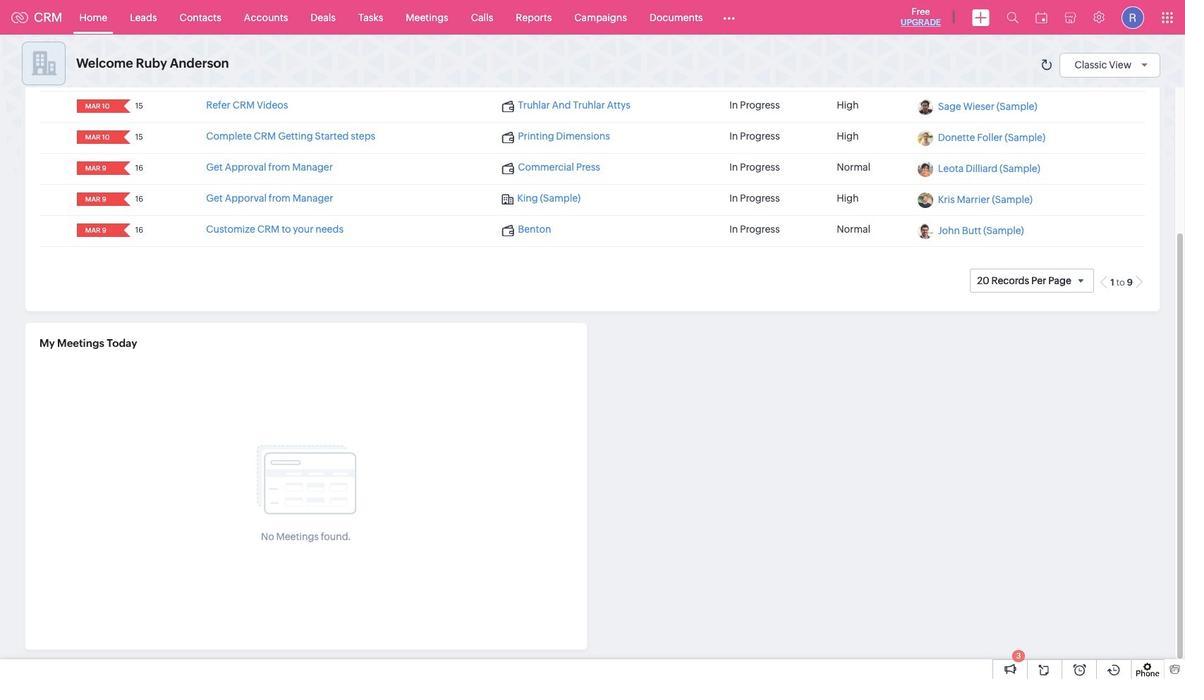 Task type: vqa. For each thing, say whether or not it's contained in the screenshot.
Last
no



Task type: locate. For each thing, give the bounding box(es) containing it.
None field
[[81, 100, 114, 113], [81, 131, 114, 144], [81, 162, 114, 175], [81, 193, 114, 206], [81, 224, 114, 237], [81, 100, 114, 113], [81, 131, 114, 144], [81, 162, 114, 175], [81, 193, 114, 206], [81, 224, 114, 237]]

Other Modules field
[[715, 6, 745, 29]]

profile image
[[1122, 6, 1145, 29]]

calendar image
[[1036, 12, 1048, 23]]



Task type: describe. For each thing, give the bounding box(es) containing it.
search image
[[1007, 11, 1019, 23]]

logo image
[[11, 12, 28, 23]]

create menu image
[[973, 9, 990, 26]]

create menu element
[[964, 0, 999, 34]]

search element
[[999, 0, 1028, 35]]

profile element
[[1114, 0, 1153, 34]]



